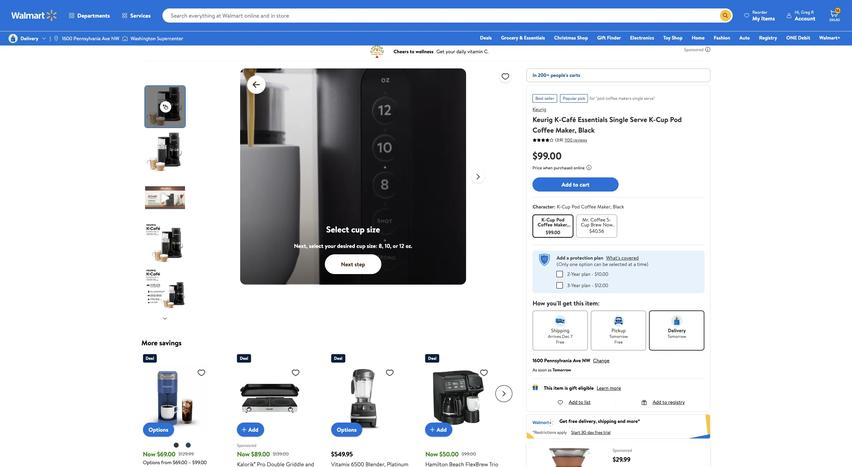 Task type: locate. For each thing, give the bounding box(es) containing it.
home inside the home link
[[692, 34, 705, 41]]

nw left washington
[[111, 35, 119, 42]]

1 horizontal spatial  image
[[122, 35, 128, 42]]

item:
[[586, 299, 600, 308]]

$99.00 down :
[[546, 229, 561, 236]]

1 vertical spatial ave
[[574, 358, 581, 365]]

essentials inside keurig keurig k-café essentials single serve k-cup pod coffee maker, black
[[578, 115, 608, 124]]

hamilton beach flexbrew trio coffee maker, single serve or 12 cups, black, 49904 image
[[426, 366, 491, 432]]

1 horizontal spatial delivery
[[669, 327, 687, 335]]

add
[[562, 181, 572, 189], [557, 255, 566, 262], [569, 399, 578, 406], [653, 399, 662, 406], [249, 427, 259, 434], [437, 427, 447, 434]]

0 horizontal spatial 1600
[[62, 35, 72, 42]]

to inside button
[[574, 181, 579, 189]]

essentials right the &
[[524, 34, 546, 41]]

0 vertical spatial pennsylvania
[[74, 35, 101, 42]]

0 vertical spatial maker,
[[556, 125, 577, 135]]

ave left change
[[574, 358, 581, 365]]

- left "$12.00"
[[592, 282, 594, 289]]

add button up sponsored now $89.00 $139.00
[[237, 423, 264, 438]]

vitamix 6500 blender, platinum image
[[331, 366, 397, 432]]

 image left washington
[[122, 35, 128, 42]]

home for home
[[692, 34, 705, 41]]

2 vertical spatial plan
[[582, 282, 591, 289]]

0 vertical spatial 1600
[[62, 35, 72, 42]]

2 - from the top
[[592, 282, 594, 289]]

5-
[[607, 217, 612, 224]]

1 deal from the left
[[146, 356, 154, 362]]

walmart image
[[11, 10, 57, 21]]

0 vertical spatial -
[[592, 271, 594, 278]]

0 vertical spatial free
[[569, 419, 578, 426]]

$69.00 up from
[[157, 451, 176, 459]]

/ left the coffee shop link
[[236, 26, 238, 33]]

1 vertical spatial delivery
[[669, 327, 687, 335]]

sponsored down add to cart image
[[237, 443, 257, 449]]

black up character list
[[613, 204, 625, 211]]

now
[[603, 222, 613, 229], [143, 451, 156, 459], [237, 451, 250, 459], [426, 451, 438, 459]]

4 / from the left
[[271, 26, 273, 33]]

1600 pennsylvania ave nw
[[62, 35, 119, 42]]

keurig right the coffee shop link
[[275, 26, 289, 33]]

2 vertical spatial pod
[[557, 217, 565, 224]]

1 horizontal spatial free
[[615, 339, 623, 346]]

year for 3-
[[572, 282, 581, 289]]

1 vertical spatial black
[[613, 204, 625, 211]]

1 vertical spatial 1600
[[533, 358, 544, 365]]

0 horizontal spatial tomorrow
[[553, 367, 572, 373]]

to left cart
[[574, 181, 579, 189]]

3 deal from the left
[[334, 356, 343, 362]]

2 add button from the left
[[426, 423, 453, 438]]

0 horizontal spatial options link
[[143, 423, 174, 438]]

 image
[[122, 35, 128, 42], [54, 36, 59, 41]]

1600 right |
[[62, 35, 72, 42]]

what's
[[607, 255, 621, 262]]

one
[[570, 261, 578, 268]]

character list
[[532, 213, 707, 240]]

keurig k-café essentials single serve k-cup pod coffee maker, black - image 2 of 14 image
[[145, 132, 186, 173]]

maker, up the 5-
[[598, 204, 612, 211]]

0 horizontal spatial shop
[[257, 26, 268, 33]]

coffee
[[606, 95, 618, 101]]

/
[[158, 26, 159, 33], [188, 26, 190, 33], [236, 26, 238, 33], [271, 26, 273, 33]]

1 horizontal spatial pennsylvania
[[545, 358, 572, 365]]

add for registry
[[653, 399, 662, 406]]

1 horizontal spatial nw
[[583, 358, 591, 365]]

product group containing now $69.00
[[143, 352, 222, 468]]

add down 'gift'
[[569, 399, 578, 406]]

options up now $69.00 $129.99 options from $69.00 – $99.00 at the bottom left of page
[[149, 427, 168, 434]]

pennsylvania up as
[[545, 358, 572, 365]]

1 add button from the left
[[237, 423, 264, 438]]

1 horizontal spatial essentials
[[578, 115, 608, 124]]

learn more button
[[597, 385, 622, 392]]

0 horizontal spatial sponsored
[[237, 443, 257, 449]]

delivery for delivery tomorrow
[[669, 327, 687, 335]]

1600 for 1600 pennsylvania ave nw
[[62, 35, 72, 42]]

$99.00 right $50.00
[[462, 451, 477, 458]]

greg
[[802, 9, 811, 15]]

home link up washington
[[142, 26, 155, 33]]

pickup
[[612, 327, 626, 335]]

year right 3-year plan - $12.00 option
[[572, 282, 581, 289]]

deal for product group containing now $89.00
[[240, 356, 248, 362]]

1600 pennsylvania ave nw change as soon as tomorrow
[[533, 358, 610, 373]]

1 vertical spatial home link
[[689, 34, 709, 42]]

1600 inside 1600 pennsylvania ave nw change as soon as tomorrow
[[533, 358, 544, 365]]

 image right |
[[54, 36, 59, 41]]

add inside add to cart button
[[562, 181, 572, 189]]

product group containing now $50.00
[[426, 352, 504, 468]]

1 horizontal spatial a
[[634, 261, 637, 268]]

1 horizontal spatial to
[[579, 399, 584, 406]]

*restrictions apply
[[533, 430, 568, 436]]

coffee inside k-cup pod coffee maker, black
[[538, 222, 553, 229]]

2 horizontal spatial to
[[663, 399, 668, 406]]

- left $10.00
[[592, 271, 594, 278]]

nw
[[111, 35, 119, 42], [583, 358, 591, 365]]

3-
[[568, 282, 572, 289]]

auto
[[740, 34, 751, 41]]

be
[[603, 261, 608, 268]]

black down :
[[548, 227, 559, 234]]

options left from
[[143, 460, 160, 467]]

add button
[[237, 423, 264, 438], [426, 423, 453, 438]]

character
[[533, 204, 555, 211]]

price
[[533, 165, 542, 171]]

cup right serve
[[656, 115, 669, 124]]

options for keurig k-slim + iced single-serve coffee maker, blue image
[[149, 427, 168, 434]]

1 vertical spatial plan
[[582, 271, 591, 278]]

3 product group from the left
[[331, 352, 410, 468]]

1 horizontal spatial ave
[[574, 358, 581, 365]]

to for registry
[[663, 399, 668, 406]]

k- inside k-cup pod coffee maker, black
[[542, 217, 547, 224]]

1 horizontal spatial free
[[595, 430, 603, 436]]

makers
[[307, 26, 322, 33]]

black up reviews on the top right of page
[[579, 125, 595, 135]]

0 vertical spatial ave
[[102, 35, 110, 42]]

ave for 1600 pennsylvania ave nw
[[102, 35, 110, 42]]

ave
[[102, 35, 110, 42], [574, 358, 581, 365]]

1 vertical spatial home
[[692, 34, 705, 41]]

0 vertical spatial nw
[[111, 35, 119, 42]]

maker, down :
[[554, 222, 569, 229]]

nw inside 1600 pennsylvania ave nw change as soon as tomorrow
[[583, 358, 591, 365]]

maker, up 1100
[[556, 125, 577, 135]]

free right get
[[569, 419, 578, 426]]

cup left brew
[[581, 222, 590, 229]]

purchased
[[554, 165, 573, 171]]

$99.00 inside character list
[[546, 229, 561, 236]]

account
[[796, 14, 816, 22]]

keurig k-slim + iced single-serve coffee maker, blue image
[[143, 366, 209, 432]]

sponsored up $29.99
[[613, 448, 633, 454]]

cup inside keurig keurig k-café essentials single serve k-cup pod coffee maker, black
[[656, 115, 669, 124]]

kitchen appliances link
[[193, 26, 233, 33]]

$29.99 group
[[527, 443, 711, 468]]

–
[[189, 460, 191, 467]]

home left 'fashion'
[[692, 34, 705, 41]]

0 horizontal spatial add button
[[237, 423, 264, 438]]

tomorrow down intent image for pickup
[[610, 334, 629, 340]]

1 - from the top
[[592, 271, 594, 278]]

keurig down keurig link at the right of the page
[[533, 115, 553, 124]]

carts
[[570, 72, 581, 79]]

add to favorites list, keurig k-slim + iced single-serve coffee maker, blue image
[[197, 369, 206, 378]]

pod inside keurig keurig k-café essentials single serve k-cup pod coffee maker, black
[[671, 115, 682, 124]]

- for $12.00
[[592, 282, 594, 289]]

1 options link from the left
[[143, 423, 174, 438]]

keurig k-café essentials single serve k-cup pod coffee maker, black - image 5 of 14 image
[[145, 269, 186, 310]]

options link up the gray icon on the left bottom of page
[[143, 423, 174, 438]]

1 horizontal spatial shop
[[578, 34, 589, 41]]

1 horizontal spatial 1600
[[533, 358, 544, 365]]

0 vertical spatial plan
[[595, 255, 604, 262]]

black
[[579, 125, 595, 135], [613, 204, 625, 211], [548, 227, 559, 234]]

0 horizontal spatial free
[[557, 339, 565, 346]]

a left one
[[567, 255, 570, 262]]

deal for product group containing now $69.00
[[146, 356, 154, 362]]

0 horizontal spatial  image
[[54, 36, 59, 41]]

cup inside k-cup pod coffee maker, black
[[547, 217, 556, 224]]

finder
[[608, 34, 622, 41]]

Walmart Site-Wide search field
[[162, 8, 733, 23]]

to left registry
[[663, 399, 668, 406]]

k- right :
[[557, 204, 562, 211]]

appliances up supercenter
[[162, 26, 185, 33]]

0 horizontal spatial delivery
[[21, 35, 38, 42]]

to left list
[[579, 399, 584, 406]]

nw for 1600 pennsylvania ave nw change as soon as tomorrow
[[583, 358, 591, 365]]

:
[[555, 204, 556, 211]]

delivery tomorrow
[[668, 327, 687, 340]]

options link up $549.95
[[331, 423, 363, 438]]

delivery down intent image for delivery
[[669, 327, 687, 335]]

1 vertical spatial pennsylvania
[[545, 358, 572, 365]]

popular
[[563, 95, 577, 101]]

sponsored left ad disclaimer and feedback for skylinedisplayad "image"
[[685, 46, 704, 52]]

2 horizontal spatial tomorrow
[[668, 334, 687, 340]]

free down pickup
[[615, 339, 623, 346]]

sponsored now $89.00 $139.00
[[237, 443, 289, 459]]

1 horizontal spatial pod
[[572, 204, 580, 211]]

cart
[[580, 181, 590, 189]]

shop for christmas shop
[[578, 34, 589, 41]]

in 200+ people's carts
[[533, 72, 581, 79]]

change
[[594, 358, 610, 365]]

1 vertical spatial -
[[592, 282, 594, 289]]

1 horizontal spatial tomorrow
[[610, 334, 629, 340]]

ave for 1600 pennsylvania ave nw change as soon as tomorrow
[[574, 358, 581, 365]]

0 horizontal spatial ave
[[102, 35, 110, 42]]

intent image for pickup image
[[614, 316, 625, 327]]

plan down option
[[582, 271, 591, 278]]

plan right option
[[595, 255, 604, 262]]

0 horizontal spatial nw
[[111, 35, 119, 42]]

option
[[579, 261, 593, 268]]

pennsylvania down departments dropdown button in the top of the page
[[74, 35, 101, 42]]

2 vertical spatial maker,
[[554, 222, 569, 229]]

tomorrow for delivery
[[668, 334, 687, 340]]

0 horizontal spatial pennsylvania
[[74, 35, 101, 42]]

7
[[571, 334, 573, 340]]

delivery for delivery
[[21, 35, 38, 42]]

1 horizontal spatial add button
[[426, 423, 453, 438]]

 image
[[8, 34, 18, 43]]

0 horizontal spatial home
[[142, 26, 155, 33]]

2 vertical spatial black
[[548, 227, 559, 234]]

home up washington
[[142, 26, 155, 33]]

delivery inside "delivery tomorrow"
[[669, 327, 687, 335]]

1600 for 1600 pennsylvania ave nw change as soon as tomorrow
[[533, 358, 544, 365]]

/ right the coffee shop link
[[271, 26, 273, 33]]

sponsored inside the $29.99 group
[[613, 448, 633, 454]]

0 vertical spatial delivery
[[21, 35, 38, 42]]

0 horizontal spatial free
[[569, 419, 578, 426]]

deal for product group containing $549.95
[[334, 356, 343, 362]]

$29.99
[[613, 456, 631, 465]]

1 product group from the left
[[143, 352, 222, 468]]

2 horizontal spatial shop
[[672, 34, 683, 41]]

ave down 'departments'
[[102, 35, 110, 42]]

product group
[[143, 352, 222, 468], [237, 352, 316, 468], [331, 352, 410, 468], [426, 352, 504, 468]]

free right day
[[595, 430, 603, 436]]

2 free from the left
[[615, 339, 623, 346]]

year down one
[[572, 271, 581, 278]]

add left one
[[557, 255, 566, 262]]

home link up ad disclaimer and feedback for skylinedisplayad "image"
[[689, 34, 709, 42]]

$40.56
[[590, 228, 605, 235]]

add down purchased
[[562, 181, 572, 189]]

shipping
[[599, 419, 617, 426]]

legal information image
[[587, 165, 592, 171]]

$549.95
[[331, 451, 353, 459]]

add to list button
[[558, 399, 591, 406]]

maker,
[[556, 125, 577, 135], [598, 204, 612, 211], [554, 222, 569, 229]]

1 horizontal spatial home
[[692, 34, 705, 41]]

essentials down the for
[[578, 115, 608, 124]]

0 vertical spatial year
[[572, 271, 581, 278]]

selected
[[610, 261, 628, 268]]

time)
[[638, 261, 649, 268]]

add button up $50.00
[[426, 423, 453, 438]]

walmart plus image
[[533, 419, 554, 427]]

1 vertical spatial free
[[595, 430, 603, 436]]

this
[[544, 385, 553, 392]]

departments button
[[63, 7, 116, 24]]

plan inside add a protection plan what's covered (only one option can be selected at a time)
[[595, 255, 604, 262]]

now inside mr. coffee 5- cup brew now or later
[[603, 222, 613, 229]]

appliances right kitchen
[[210, 26, 233, 33]]

1 vertical spatial nw
[[583, 358, 591, 365]]

1 vertical spatial year
[[572, 282, 581, 289]]

free
[[569, 419, 578, 426], [595, 430, 603, 436]]

tomorrow right as
[[553, 367, 572, 373]]

cup right :
[[562, 204, 571, 211]]

next media item image
[[474, 173, 483, 181]]

/ up washington supercenter
[[158, 26, 159, 33]]

$129.99
[[179, 451, 194, 458]]

0 horizontal spatial pod
[[557, 217, 565, 224]]

tomorrow down intent image for delivery
[[668, 334, 687, 340]]

trial
[[604, 430, 611, 436]]

mr. coffee 5- cup brew now or later
[[581, 217, 613, 234]]

online
[[574, 165, 585, 171]]

0 horizontal spatial essentials
[[524, 34, 546, 41]]

reviews
[[574, 137, 588, 143]]

free down shipping
[[557, 339, 565, 346]]

0 horizontal spatial to
[[574, 181, 579, 189]]

keurig k-café essentials single serve k-cup pod coffee maker, black - image 3 of 14 image
[[145, 177, 186, 219]]

2 deal from the left
[[240, 356, 248, 362]]

k- down character
[[542, 217, 547, 224]]

is
[[565, 385, 568, 392]]

get
[[563, 299, 573, 308]]

day
[[588, 430, 595, 436]]

sponsored
[[685, 46, 704, 52], [237, 443, 257, 449], [613, 448, 633, 454]]

$99.00 right the –
[[192, 460, 207, 467]]

get free delivery, shipping and more* banner
[[527, 415, 711, 440]]

essentials
[[524, 34, 546, 41], [578, 115, 608, 124]]

eko icon image
[[163, 104, 169, 110]]

to for list
[[579, 399, 584, 406]]

1 horizontal spatial options link
[[331, 423, 363, 438]]

covered
[[622, 255, 639, 262]]

1600 up as
[[533, 358, 544, 365]]

4 product group from the left
[[426, 352, 504, 468]]

1 vertical spatial essentials
[[578, 115, 608, 124]]

0 vertical spatial home
[[142, 26, 155, 33]]

options up $549.95
[[337, 427, 357, 434]]

item
[[554, 385, 564, 392]]

0 horizontal spatial black
[[548, 227, 559, 234]]

0 vertical spatial pod
[[671, 115, 682, 124]]

keurig down best
[[533, 106, 547, 113]]

$99.00 up "when"
[[533, 149, 562, 163]]

search icon image
[[723, 13, 729, 18]]

sponsored inside sponsored now $89.00 $139.00
[[237, 443, 257, 449]]

plan down 2-year plan - $10.00
[[582, 282, 591, 289]]

2 options link from the left
[[331, 423, 363, 438]]

1 horizontal spatial appliances
[[210, 26, 233, 33]]

add for protection
[[557, 255, 566, 262]]

2 horizontal spatial pod
[[671, 115, 682, 124]]

/ left kitchen
[[188, 26, 190, 33]]

16
[[837, 7, 840, 14]]

delivery
[[21, 35, 38, 42], [669, 327, 687, 335]]

ave inside 1600 pennsylvania ave nw change as soon as tomorrow
[[574, 358, 581, 365]]

intent image for delivery image
[[672, 316, 683, 327]]

$69.00 left the –
[[173, 460, 187, 467]]

add inside add a protection plan what's covered (only one option can be selected at a time)
[[557, 255, 566, 262]]

1 horizontal spatial black
[[579, 125, 595, 135]]

savings
[[159, 339, 182, 348]]

$96.80
[[830, 17, 841, 22]]

deal for product group containing now $50.00
[[429, 356, 437, 362]]

1 free from the left
[[557, 339, 565, 346]]

options link
[[143, 423, 174, 438], [331, 423, 363, 438]]

0 vertical spatial home link
[[142, 26, 155, 33]]

add to favorites list, hamilton beach flexbrew trio coffee maker, single serve or 12 cups, black, 49904 image
[[480, 369, 489, 378]]

pennsylvania inside 1600 pennsylvania ave nw change as soon as tomorrow
[[545, 358, 572, 365]]

pennsylvania
[[74, 35, 101, 42], [545, 358, 572, 365]]

4 deal from the left
[[429, 356, 437, 362]]

a right the at
[[634, 261, 637, 268]]

add up $50.00
[[437, 427, 447, 434]]

add left registry
[[653, 399, 662, 406]]

shop
[[257, 26, 268, 33], [578, 34, 589, 41], [672, 34, 683, 41]]

one
[[787, 34, 798, 41]]

1 / from the left
[[158, 26, 159, 33]]

0 vertical spatial black
[[579, 125, 595, 135]]

2 product group from the left
[[237, 352, 316, 468]]

cup down :
[[547, 217, 556, 224]]

price when purchased online
[[533, 165, 585, 171]]

0 horizontal spatial appliances
[[162, 26, 185, 33]]

1 horizontal spatial sponsored
[[613, 448, 633, 454]]

3-year plan - $12.00
[[568, 282, 609, 289]]

nw left change
[[583, 358, 591, 365]]

delivery left |
[[21, 35, 38, 42]]

this
[[574, 299, 584, 308]]



Task type: vqa. For each thing, say whether or not it's contained in the screenshot.
third the Value from right
no



Task type: describe. For each thing, give the bounding box(es) containing it.
$139.00
[[273, 451, 289, 458]]

add up sponsored now $89.00 $139.00
[[249, 427, 259, 434]]

kitchen
[[193, 26, 209, 33]]

list
[[585, 399, 591, 406]]

now $50.00 $99.00
[[426, 451, 477, 459]]

30-
[[582, 430, 588, 436]]

or
[[589, 227, 593, 234]]

1 vertical spatial pod
[[572, 204, 580, 211]]

1 vertical spatial keurig
[[533, 106, 547, 113]]

wpp logo image
[[539, 254, 551, 267]]

pennsylvania for 1600 pennsylvania ave nw change as soon as tomorrow
[[545, 358, 572, 365]]

at
[[629, 261, 633, 268]]

1 vertical spatial $69.00
[[173, 460, 187, 467]]

1 vertical spatial maker,
[[598, 204, 612, 211]]

0 vertical spatial keurig
[[275, 26, 289, 33]]

pick
[[578, 95, 586, 101]]

2-Year plan - $10.00 checkbox
[[557, 271, 563, 278]]

0 vertical spatial $69.00
[[157, 451, 176, 459]]

1 appliances from the left
[[162, 26, 185, 33]]

options link for keurig k-slim + iced single-serve coffee maker, blue image
[[143, 423, 174, 438]]

gift finder
[[598, 34, 622, 41]]

(3.9)
[[556, 137, 564, 143]]

$99.00 inside now $50.00 $99.00
[[462, 451, 477, 458]]

product group containing $549.95
[[331, 352, 410, 468]]

washington supercenter
[[131, 35, 183, 42]]

keurig k-café essentials single serve k-cup pod coffee maker, black - image 4 of 14 image
[[145, 223, 186, 264]]

shop for toy shop
[[672, 34, 683, 41]]

more
[[142, 339, 158, 348]]

change button
[[594, 358, 610, 365]]

shipping arrives dec 7 free
[[548, 327, 573, 346]]

2 appliances from the left
[[210, 26, 233, 33]]

Search search field
[[162, 8, 733, 23]]

in
[[533, 72, 537, 79]]

2 horizontal spatial sponsored
[[685, 46, 704, 52]]

kavako pour over coffee maker set with double-layer stainless steel filter, cork lid, and leather collar 37oz (7 cups) image
[[533, 448, 608, 468]]

add to registry button
[[642, 399, 685, 406]]

plan for $10.00
[[582, 271, 591, 278]]

departments
[[77, 12, 110, 19]]

free inside shipping arrives dec 7 free
[[557, 339, 565, 346]]

(3.9) 1100 reviews
[[556, 137, 588, 143]]

grocery
[[502, 34, 519, 41]]

r
[[812, 9, 815, 15]]

add button for hamilton beach flexbrew trio coffee maker, single serve or 12 cups, black, 49904 image
[[426, 423, 453, 438]]

pennsylvania for 1600 pennsylvania ave nw
[[74, 35, 101, 42]]

blue image
[[186, 443, 191, 449]]

add to favorites list, keurig k-café essentials single serve k-cup pod coffee maker, black image
[[502, 72, 510, 81]]

intent image for shipping image
[[555, 316, 566, 327]]

makers
[[619, 95, 632, 101]]

options link for vitamix 6500 blender, platinum image
[[331, 423, 363, 438]]

0 horizontal spatial home link
[[142, 26, 155, 33]]

add for list
[[569, 399, 578, 406]]

single
[[610, 115, 629, 124]]

next image image
[[162, 316, 168, 322]]

200+
[[538, 72, 550, 79]]

eligible
[[579, 385, 594, 392]]

as
[[533, 367, 538, 373]]

add to cart image
[[429, 426, 437, 435]]

tomorrow inside 1600 pennsylvania ave nw change as soon as tomorrow
[[553, 367, 572, 373]]

for "pod coffee makers single serve"
[[590, 95, 656, 101]]

popular pick
[[563, 95, 586, 101]]

- for $10.00
[[592, 271, 594, 278]]

to for cart
[[574, 181, 579, 189]]

now inside now $69.00 $129.99 options from $69.00 – $99.00
[[143, 451, 156, 459]]

black inside k-cup pod coffee maker, black
[[548, 227, 559, 234]]

serve
[[631, 115, 648, 124]]

more*
[[627, 419, 641, 426]]

gray image
[[173, 443, 179, 449]]

how
[[533, 299, 546, 308]]

sponsored for $29.99
[[613, 448, 633, 454]]

2 vertical spatial keurig
[[533, 115, 553, 124]]

keurig link
[[533, 106, 547, 113]]

plan for $12.00
[[582, 282, 591, 289]]

keurig k-café essentials single serve k-cup pod coffee maker, black - image 1 of 14 image
[[145, 86, 186, 128]]

grocery & essentials
[[502, 34, 546, 41]]

(only
[[557, 261, 569, 268]]

hi,
[[796, 9, 801, 15]]

options inside now $69.00 $129.99 options from $69.00 – $99.00
[[143, 460, 160, 467]]

soon
[[539, 367, 547, 373]]

one debit
[[787, 34, 811, 41]]

deals link
[[477, 34, 496, 42]]

what's covered button
[[607, 255, 639, 262]]

get
[[560, 419, 568, 426]]

protection
[[571, 255, 594, 262]]

keurig keurig k-café essentials single serve k-cup pod coffee maker, black
[[533, 106, 682, 135]]

add button for kalorik® pro double griddle and cooktop, stainless steel image
[[237, 423, 264, 438]]

add a protection plan what's covered (only one option can be selected at a time)
[[557, 255, 649, 268]]

k- right serve
[[649, 115, 656, 124]]

1 horizontal spatial home link
[[689, 34, 709, 42]]

cup inside mr. coffee 5- cup brew now or later
[[581, 222, 590, 229]]

2-year plan - $10.00
[[568, 271, 609, 278]]

0 horizontal spatial a
[[567, 255, 570, 262]]

add to favorites list, vitamix 6500 blender, platinum image
[[386, 369, 394, 378]]

maker, inside keurig keurig k-café essentials single serve k-cup pod coffee maker, black
[[556, 125, 577, 135]]

more savings
[[142, 339, 182, 348]]

pod inside k-cup pod coffee maker, black
[[557, 217, 565, 224]]

pickup tomorrow free
[[610, 327, 629, 346]]

add for cart
[[562, 181, 572, 189]]

debit
[[799, 34, 811, 41]]

home for home / appliances / kitchen appliances / coffee shop / keurig coffee makers
[[142, 26, 155, 33]]

coffee inside keurig keurig k-café essentials single serve k-cup pod coffee maker, black
[[533, 125, 554, 135]]

christmas shop link
[[552, 34, 592, 42]]

more
[[610, 385, 622, 392]]

arrives
[[548, 334, 562, 340]]

walmart+ link
[[817, 34, 844, 42]]

ad disclaimer and feedback for skylinedisplayad image
[[706, 47, 711, 52]]

christmas shop
[[555, 34, 589, 41]]

tomorrow for pickup
[[610, 334, 629, 340]]

gift
[[570, 385, 578, 392]]

registry
[[669, 399, 685, 406]]

year for 2-
[[572, 271, 581, 278]]

gifting made easy image
[[533, 385, 539, 391]]

dec
[[563, 334, 570, 340]]

add to list
[[569, 399, 591, 406]]

toy
[[664, 34, 671, 41]]

keurig coffee makers link
[[275, 26, 322, 33]]

2 / from the left
[[188, 26, 190, 33]]

and
[[618, 419, 626, 426]]

add to favorites list, kalorik® pro double griddle and cooktop, stainless steel image
[[292, 369, 300, 378]]

coffee inside mr. coffee 5- cup brew now or later
[[591, 217, 606, 224]]

now inside sponsored now $89.00 $139.00
[[237, 451, 250, 459]]

add to cart image
[[240, 426, 249, 435]]

this item is gift eligible learn more
[[544, 385, 622, 392]]

3-Year plan - $12.00 checkbox
[[557, 283, 563, 289]]

$12.00
[[595, 282, 609, 289]]

 image for 1600 pennsylvania ave nw
[[54, 36, 59, 41]]

product group containing now $89.00
[[237, 352, 316, 468]]

nw for 1600 pennsylvania ave nw
[[111, 35, 119, 42]]

start 30-day free trial
[[572, 430, 611, 436]]

coffee shop link
[[241, 26, 268, 33]]

electronics link
[[628, 34, 658, 42]]

gift finder link
[[595, 34, 625, 42]]

toy shop
[[664, 34, 683, 41]]

toy shop link
[[661, 34, 686, 42]]

shipping
[[552, 327, 570, 335]]

 image for washington supercenter
[[122, 35, 128, 42]]

mr.
[[583, 217, 590, 224]]

free inside pickup tomorrow free
[[615, 339, 623, 346]]

add to cart
[[562, 181, 590, 189]]

registry
[[760, 34, 778, 41]]

sponsored for now
[[237, 443, 257, 449]]

&
[[520, 34, 523, 41]]

best
[[536, 95, 544, 101]]

black inside keurig keurig k-café essentials single serve k-cup pod coffee maker, black
[[579, 125, 595, 135]]

start
[[572, 430, 581, 436]]

1100
[[565, 137, 573, 143]]

next slide for more savings list image
[[496, 386, 513, 403]]

maker, inside k-cup pod coffee maker, black
[[554, 222, 569, 229]]

kalorik® pro double griddle and cooktop, stainless steel image
[[237, 366, 303, 432]]

"pod
[[597, 95, 605, 101]]

options for vitamix 6500 blender, platinum image
[[337, 427, 357, 434]]

0 vertical spatial essentials
[[524, 34, 546, 41]]

3 / from the left
[[236, 26, 238, 33]]

get free delivery, shipping and more*
[[560, 419, 641, 426]]

$99.00 inside now $69.00 $129.99 options from $69.00 – $99.00
[[192, 460, 207, 467]]

appliances link
[[162, 26, 185, 33]]

k- up (3.9)
[[555, 115, 562, 124]]

2 horizontal spatial black
[[613, 204, 625, 211]]



